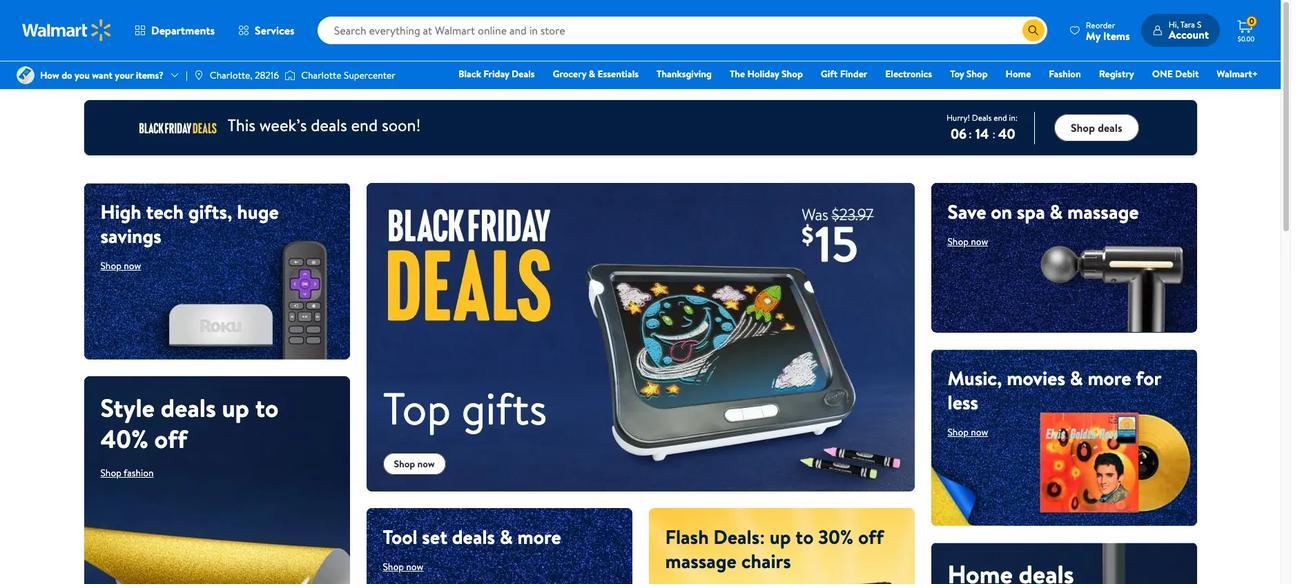 Task type: vqa. For each thing, say whether or not it's contained in the screenshot.
Save on spa & massage
yes



Task type: locate. For each thing, give the bounding box(es) containing it.
shop now link down save
[[948, 235, 988, 249]]

grocery & essentials
[[553, 67, 639, 81]]

off
[[154, 422, 187, 456], [858, 523, 884, 550]]

&
[[589, 67, 595, 81], [1050, 198, 1063, 225], [1070, 364, 1083, 391], [500, 523, 513, 550]]

reorder
[[1086, 19, 1115, 31]]

shop left 'fashion'
[[100, 466, 121, 480]]

deals right week's
[[311, 113, 347, 137]]

1 vertical spatial massage
[[665, 547, 737, 574]]

charlotte,
[[210, 68, 253, 82]]

to inside style deals up to 40% off
[[255, 391, 278, 425]]

off inside flash deals: up to 30% off massage chairs
[[858, 523, 884, 550]]

0 vertical spatial more
[[1088, 364, 1132, 391]]

0 $0.00
[[1238, 15, 1255, 44]]

off right 40%
[[154, 422, 187, 456]]

end left in:
[[994, 112, 1007, 123]]

tech
[[146, 198, 184, 225]]

now for tool
[[406, 560, 424, 574]]

debit
[[1175, 67, 1199, 81]]

now down save
[[971, 235, 988, 249]]

to for deals
[[255, 391, 278, 425]]

1 horizontal spatial more
[[1088, 364, 1132, 391]]

black
[[459, 67, 481, 81]]

shop now link
[[948, 235, 988, 249], [100, 259, 141, 273], [948, 425, 988, 439], [383, 453, 446, 475], [383, 560, 424, 574]]

now down 'tool'
[[406, 560, 424, 574]]

shop down savings
[[100, 259, 121, 273]]

shop down 'tool'
[[383, 560, 404, 574]]

deals inside hurry! deals end in: 06 : 14 : 40
[[972, 112, 992, 123]]

grocery & essentials link
[[547, 66, 645, 81]]

shop now link down top
[[383, 453, 446, 475]]

reorder my items
[[1086, 19, 1130, 43]]

to for deals:
[[796, 523, 814, 550]]

walmart plus logo image
[[139, 115, 216, 140]]

06
[[951, 124, 967, 143]]

soon!
[[382, 113, 421, 137]]

off for 40%
[[154, 422, 187, 456]]

items?
[[136, 68, 164, 82]]

shop now for save on spa & massage
[[948, 235, 988, 249]]

for
[[1136, 364, 1161, 391]]

deals inside button
[[1098, 120, 1122, 135]]

toy
[[950, 67, 964, 81]]

1 vertical spatial off
[[858, 523, 884, 550]]

 image left how at the left top
[[17, 66, 35, 84]]

end inside hurry! deals end in: 06 : 14 : 40
[[994, 112, 1007, 123]]

hi, tara s account
[[1169, 19, 1209, 42]]

0 horizontal spatial up
[[222, 391, 249, 425]]

shop for tool set deals & more
[[383, 560, 404, 574]]

fashion link
[[1043, 66, 1087, 81]]

deals up the 14
[[972, 112, 992, 123]]

tool set deals & more
[[383, 523, 561, 550]]

1 horizontal spatial up
[[770, 523, 791, 550]]

1 horizontal spatial end
[[994, 112, 1007, 123]]

shop for high tech gifts, huge savings
[[100, 259, 121, 273]]

1 horizontal spatial to
[[796, 523, 814, 550]]

 image
[[193, 70, 204, 81]]

style deals up to 40% off
[[100, 391, 278, 456]]

the
[[730, 67, 745, 81]]

more
[[1088, 364, 1132, 391], [518, 523, 561, 550]]

your
[[115, 68, 134, 82]]

flash deals: up to 30% off massage chairs
[[665, 523, 884, 574]]

off for 30%
[[858, 523, 884, 550]]

deals right the friday
[[512, 67, 535, 81]]

shop now link down 'less'
[[948, 425, 988, 439]]

movies
[[1007, 364, 1066, 391]]

walmart+ link
[[1211, 66, 1264, 81]]

shop now link down 'tool'
[[383, 560, 424, 574]]

: right 06
[[969, 126, 972, 141]]

end
[[994, 112, 1007, 123], [351, 113, 378, 137]]

0 horizontal spatial more
[[518, 523, 561, 550]]

now down savings
[[124, 259, 141, 273]]

Walmart Site-Wide search field
[[317, 17, 1047, 44]]

top
[[383, 377, 451, 439]]

shop now for tool set deals & more
[[383, 560, 424, 574]]

2 : from the left
[[993, 126, 996, 141]]

how
[[40, 68, 59, 82]]

this
[[228, 113, 255, 137]]

now down top
[[418, 457, 435, 471]]

to inside flash deals: up to 30% off massage chairs
[[796, 523, 814, 550]]

to
[[255, 391, 278, 425], [796, 523, 814, 550]]

1 horizontal spatial deals
[[972, 112, 992, 123]]

services button
[[227, 14, 306, 47]]

one
[[1152, 67, 1173, 81]]

0 horizontal spatial to
[[255, 391, 278, 425]]

high
[[100, 198, 141, 225]]

1 vertical spatial to
[[796, 523, 814, 550]]

shop now down save
[[948, 235, 988, 249]]

holiday
[[748, 67, 779, 81]]

 image right 28216
[[285, 68, 296, 82]]

shop now link for top gifts
[[383, 453, 446, 475]]

deals right style
[[161, 391, 216, 425]]

charlotte supercenter
[[301, 68, 396, 82]]

now for top
[[418, 457, 435, 471]]

0 vertical spatial to
[[255, 391, 278, 425]]

shop down fashion on the right top
[[1071, 120, 1095, 135]]

1 horizontal spatial massage
[[1068, 198, 1139, 225]]

end left soon!
[[351, 113, 378, 137]]

1 horizontal spatial :
[[993, 126, 996, 141]]

shop down 'less'
[[948, 425, 969, 439]]

0 horizontal spatial off
[[154, 422, 187, 456]]

shop now link for tool set deals & more
[[383, 560, 424, 574]]

search icon image
[[1028, 25, 1039, 36]]

0 horizontal spatial deals
[[512, 67, 535, 81]]

1 vertical spatial more
[[518, 523, 561, 550]]

1 horizontal spatial off
[[858, 523, 884, 550]]

this week's deals end soon!
[[228, 113, 421, 137]]

gift finder link
[[815, 66, 874, 81]]

one debit
[[1152, 67, 1199, 81]]

 image for how do you want your items?
[[17, 66, 35, 84]]

now down 'less'
[[971, 425, 988, 439]]

shop now link for high tech gifts, huge savings
[[100, 259, 141, 273]]

0 horizontal spatial  image
[[17, 66, 35, 84]]

chairs
[[741, 547, 791, 574]]

1 vertical spatial up
[[770, 523, 791, 550]]

shop now down savings
[[100, 259, 141, 273]]

shop now down 'tool'
[[383, 560, 424, 574]]

0 horizontal spatial :
[[969, 126, 972, 141]]

shop now
[[948, 235, 988, 249], [100, 259, 141, 273], [948, 425, 988, 439], [394, 457, 435, 471], [383, 560, 424, 574]]

: right the 14
[[993, 126, 996, 141]]

0 vertical spatial massage
[[1068, 198, 1139, 225]]

shop
[[782, 67, 803, 81], [967, 67, 988, 81], [1071, 120, 1095, 135], [948, 235, 969, 249], [100, 259, 121, 273], [948, 425, 969, 439], [394, 457, 415, 471], [100, 466, 121, 480], [383, 560, 404, 574]]

off inside style deals up to 40% off
[[154, 422, 187, 456]]

 image
[[17, 66, 35, 84], [285, 68, 296, 82]]

1 vertical spatial deals
[[972, 112, 992, 123]]

shop down save
[[948, 235, 969, 249]]

up inside flash deals: up to 30% off massage chairs
[[770, 523, 791, 550]]

up inside style deals up to 40% off
[[222, 391, 249, 425]]

:
[[969, 126, 972, 141], [993, 126, 996, 141]]

shop now down 'less'
[[948, 425, 988, 439]]

shop for music, movies & more for less
[[948, 425, 969, 439]]

music, movies & more for less
[[948, 364, 1161, 415]]

0 vertical spatial up
[[222, 391, 249, 425]]

& inside music, movies & more for less
[[1070, 364, 1083, 391]]

charlotte
[[301, 68, 342, 82]]

services
[[255, 23, 295, 38]]

0 vertical spatial off
[[154, 422, 187, 456]]

massage
[[1068, 198, 1139, 225], [665, 547, 737, 574]]

1 horizontal spatial  image
[[285, 68, 296, 82]]

now
[[971, 235, 988, 249], [124, 259, 141, 273], [971, 425, 988, 439], [418, 457, 435, 471], [406, 560, 424, 574]]

0 horizontal spatial massage
[[665, 547, 737, 574]]

shop inside button
[[1071, 120, 1095, 135]]

deals down registry
[[1098, 120, 1122, 135]]

shop now link down savings
[[100, 259, 141, 273]]

off right 30%
[[858, 523, 884, 550]]

shop down top
[[394, 457, 415, 471]]

up
[[222, 391, 249, 425], [770, 523, 791, 550]]

shop now down top
[[394, 457, 435, 471]]

save
[[948, 198, 987, 225]]

14
[[976, 124, 989, 143]]

$0.00
[[1238, 34, 1255, 44]]

walmart image
[[22, 19, 112, 41]]



Task type: describe. For each thing, give the bounding box(es) containing it.
|
[[186, 68, 188, 82]]

0 vertical spatial deals
[[512, 67, 535, 81]]

registry
[[1099, 67, 1134, 81]]

thanksgiving link
[[651, 66, 718, 81]]

supercenter
[[344, 68, 396, 82]]

deals inside style deals up to 40% off
[[161, 391, 216, 425]]

shop right toy
[[967, 67, 988, 81]]

tara
[[1181, 19, 1195, 30]]

gifts
[[462, 377, 547, 439]]

hurry!
[[947, 112, 970, 123]]

1 : from the left
[[969, 126, 972, 141]]

you
[[75, 68, 90, 82]]

the holiday shop link
[[724, 66, 809, 81]]

how do you want your items?
[[40, 68, 164, 82]]

up for deals:
[[770, 523, 791, 550]]

Search search field
[[317, 17, 1047, 44]]

gifts,
[[188, 198, 232, 225]]

more inside music, movies & more for less
[[1088, 364, 1132, 391]]

shop for save on spa & massage
[[948, 235, 969, 249]]

home
[[1006, 67, 1031, 81]]

do
[[62, 68, 72, 82]]

save on spa & massage
[[948, 198, 1139, 225]]

style
[[100, 391, 155, 425]]

charlotte, 28216
[[210, 68, 279, 82]]

home link
[[1000, 66, 1037, 81]]

shop now for high tech gifts, huge savings
[[100, 259, 141, 273]]

40%
[[100, 422, 148, 456]]

account
[[1169, 27, 1209, 42]]

essentials
[[598, 67, 639, 81]]

shop fashion
[[100, 466, 154, 480]]

0
[[1249, 15, 1254, 27]]

shop for top gifts
[[394, 457, 415, 471]]

massage inside flash deals: up to 30% off massage chairs
[[665, 547, 737, 574]]

hurry! deals end in: 06 : 14 : 40
[[947, 112, 1018, 143]]

shop fashion link
[[100, 466, 154, 480]]

up for deals
[[222, 391, 249, 425]]

grocery
[[553, 67, 586, 81]]

departments
[[151, 23, 215, 38]]

toy shop
[[950, 67, 988, 81]]

on
[[991, 198, 1012, 225]]

shop right holiday
[[782, 67, 803, 81]]

in:
[[1009, 112, 1018, 123]]

flash
[[665, 523, 709, 550]]

finder
[[840, 67, 868, 81]]

deals right "set"
[[452, 523, 495, 550]]

spa
[[1017, 198, 1045, 225]]

items
[[1103, 28, 1130, 43]]

shop deals button
[[1054, 114, 1139, 142]]

registry link
[[1093, 66, 1141, 81]]

week's
[[259, 113, 307, 137]]

gift finder
[[821, 67, 868, 81]]

want
[[92, 68, 113, 82]]

the holiday shop
[[730, 67, 803, 81]]

28216
[[255, 68, 279, 82]]

fashion
[[124, 466, 154, 480]]

shop deals
[[1071, 120, 1122, 135]]

shop for style deals up to 40% off
[[100, 466, 121, 480]]

deals:
[[714, 523, 765, 550]]

my
[[1086, 28, 1101, 43]]

s
[[1197, 19, 1202, 30]]

walmart+
[[1217, 67, 1258, 81]]

fashion
[[1049, 67, 1081, 81]]

 image for charlotte supercenter
[[285, 68, 296, 82]]

shop now for top gifts
[[394, 457, 435, 471]]

top gifts
[[383, 377, 547, 439]]

less
[[948, 388, 979, 415]]

shop now link for save on spa & massage
[[948, 235, 988, 249]]

savings
[[100, 222, 162, 249]]

high tech gifts, huge savings
[[100, 198, 279, 249]]

electronics
[[885, 67, 932, 81]]

now for music,
[[971, 425, 988, 439]]

set
[[422, 523, 448, 550]]

30%
[[818, 523, 854, 550]]

one debit link
[[1146, 66, 1205, 81]]

gift
[[821, 67, 838, 81]]

now for save
[[971, 235, 988, 249]]

friday
[[484, 67, 509, 81]]

electronics link
[[879, 66, 939, 81]]

shop now link for music, movies & more for less
[[948, 425, 988, 439]]

huge
[[237, 198, 279, 225]]

black friday deals link
[[452, 66, 541, 81]]

toy shop link
[[944, 66, 994, 81]]

music,
[[948, 364, 1002, 391]]

departments button
[[123, 14, 227, 47]]

shop now for music, movies & more for less
[[948, 425, 988, 439]]

0 horizontal spatial end
[[351, 113, 378, 137]]

tool
[[383, 523, 417, 550]]

now for high
[[124, 259, 141, 273]]

thanksgiving
[[657, 67, 712, 81]]



